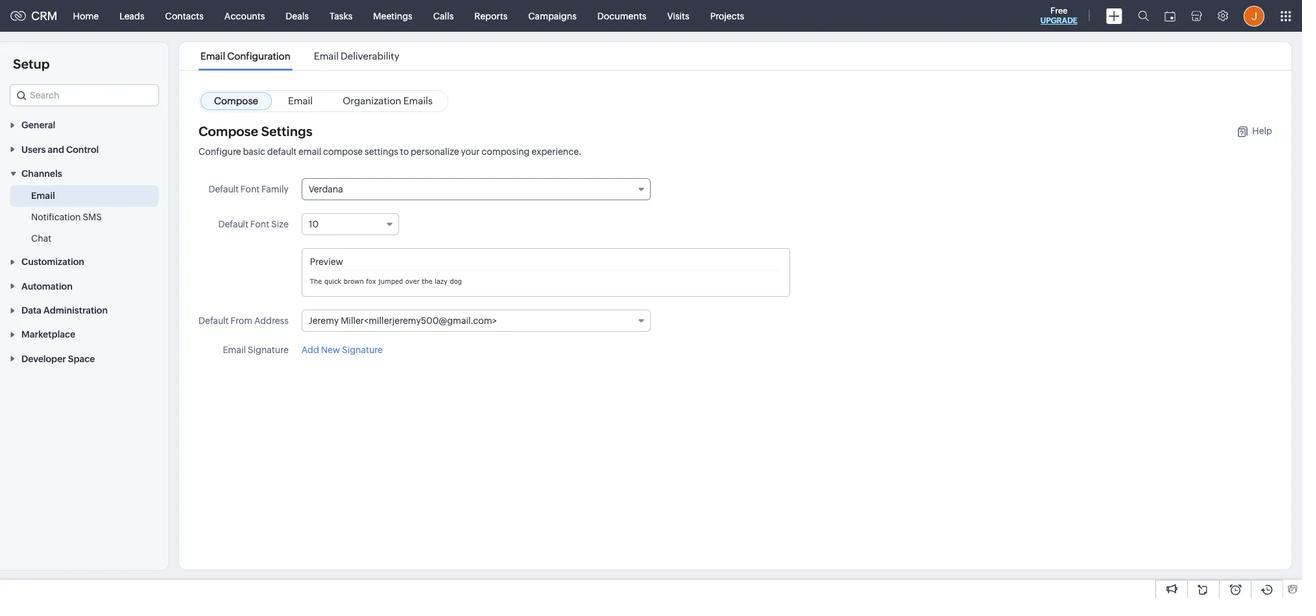 Task type: describe. For each thing, give the bounding box(es) containing it.
accounts link
[[214, 0, 275, 31]]

campaigns
[[528, 11, 577, 21]]

developer space
[[21, 354, 95, 364]]

email configuration link
[[199, 51, 292, 62]]

control
[[66, 144, 99, 155]]

default font family
[[209, 184, 289, 195]]

users
[[21, 144, 46, 155]]

verdana
[[309, 184, 343, 195]]

general
[[21, 120, 55, 131]]

crm
[[31, 9, 57, 23]]

documents
[[597, 11, 647, 21]]

add new signature
[[302, 345, 383, 356]]

reports link
[[464, 0, 518, 31]]

email signature
[[223, 345, 289, 356]]

font for family
[[241, 184, 260, 195]]

crm link
[[10, 9, 57, 23]]

channels
[[21, 169, 62, 179]]

personalize
[[411, 147, 459, 157]]

tasks link
[[319, 0, 363, 31]]

projects link
[[700, 0, 755, 31]]

customization
[[21, 257, 84, 268]]

data administration button
[[0, 298, 169, 322]]

quick
[[324, 278, 341, 285]]

dog
[[450, 278, 462, 285]]

default font size
[[218, 219, 289, 230]]

emails
[[403, 95, 433, 106]]

profile element
[[1236, 0, 1272, 31]]

setup
[[13, 56, 50, 71]]

composing
[[482, 147, 530, 157]]

space
[[68, 354, 95, 364]]

developer space button
[[0, 347, 169, 371]]

accounts
[[224, 11, 265, 21]]

fox
[[366, 278, 376, 285]]

notification sms link
[[31, 211, 102, 224]]

visits link
[[657, 0, 700, 31]]

email
[[298, 147, 321, 157]]

meetings
[[373, 11, 412, 21]]

preview
[[310, 257, 343, 267]]

profile image
[[1244, 6, 1265, 26]]

Verdana field
[[302, 178, 651, 200]]

size
[[271, 219, 289, 230]]

the
[[310, 278, 322, 285]]

leads link
[[109, 0, 155, 31]]

data
[[21, 306, 41, 316]]

1 signature from the left
[[248, 345, 289, 356]]

1 horizontal spatial email link
[[274, 92, 326, 110]]

email for email configuration
[[201, 51, 225, 62]]

marketplace button
[[0, 322, 169, 347]]

miller<millerjeremy500@gmail.com>
[[341, 316, 497, 326]]

notification sms
[[31, 212, 102, 223]]

configuration
[[227, 51, 291, 62]]

settings
[[365, 147, 398, 157]]

compose link
[[200, 92, 272, 110]]

experience.
[[532, 147, 582, 157]]

brown
[[344, 278, 364, 285]]

sms
[[83, 212, 102, 223]]

settings
[[261, 124, 312, 139]]

organization
[[343, 95, 401, 106]]

email configuration
[[201, 51, 291, 62]]

tasks
[[330, 11, 353, 21]]

leads
[[119, 11, 144, 21]]

calendar image
[[1165, 11, 1176, 21]]

the quick brown fox jumped over the lazy dog
[[310, 278, 462, 285]]



Task type: vqa. For each thing, say whether or not it's contained in the screenshot.
Portal Configuration
no



Task type: locate. For each thing, give the bounding box(es) containing it.
default for default font family
[[209, 184, 239, 195]]

compose
[[214, 95, 258, 106], [199, 124, 258, 139]]

10 field
[[302, 213, 399, 236]]

calls link
[[423, 0, 464, 31]]

compose for compose settings
[[199, 124, 258, 139]]

projects
[[710, 11, 744, 21]]

chat
[[31, 234, 51, 244]]

default
[[209, 184, 239, 195], [218, 219, 248, 230], [199, 316, 229, 326]]

channels region
[[0, 186, 169, 250]]

email down from
[[223, 345, 246, 356]]

email up the settings
[[288, 95, 313, 106]]

jumped
[[378, 278, 403, 285]]

lazy
[[435, 278, 448, 285]]

over
[[405, 278, 420, 285]]

from
[[230, 316, 252, 326]]

developer
[[21, 354, 66, 364]]

general button
[[0, 113, 169, 137]]

free
[[1051, 6, 1068, 16]]

email deliverability link
[[312, 51, 401, 62]]

search element
[[1130, 0, 1157, 32]]

signature down address on the bottom left
[[248, 345, 289, 356]]

1 horizontal spatial signature
[[342, 345, 383, 356]]

family
[[262, 184, 289, 195]]

deals
[[286, 11, 309, 21]]

0 horizontal spatial email link
[[31, 189, 55, 202]]

email down channels
[[31, 191, 55, 201]]

deals link
[[275, 0, 319, 31]]

address
[[254, 316, 289, 326]]

reports
[[474, 11, 508, 21]]

email for email signature
[[223, 345, 246, 356]]

add
[[302, 345, 319, 356]]

list containing email configuration
[[189, 42, 411, 70]]

automation
[[21, 281, 73, 292]]

create menu element
[[1098, 0, 1130, 31]]

data administration
[[21, 306, 108, 316]]

chat link
[[31, 232, 51, 245]]

font
[[241, 184, 260, 195], [250, 219, 269, 230]]

the
[[422, 278, 432, 285]]

configure basic default email compose settings to personalize your composing experience.
[[199, 147, 582, 157]]

create menu image
[[1106, 8, 1122, 24]]

default down configure
[[209, 184, 239, 195]]

contacts
[[165, 11, 204, 21]]

users and control button
[[0, 137, 169, 161]]

deliverability
[[341, 51, 399, 62]]

1 vertical spatial email link
[[31, 189, 55, 202]]

search image
[[1138, 10, 1149, 21]]

signature right new
[[342, 345, 383, 356]]

Jeremy Miller<millerjeremy500@gmail.com> field
[[302, 310, 651, 332]]

and
[[48, 144, 64, 155]]

configure
[[199, 147, 241, 157]]

font for size
[[250, 219, 269, 230]]

font left the size
[[250, 219, 269, 230]]

contacts link
[[155, 0, 214, 31]]

meetings link
[[363, 0, 423, 31]]

organization emails link
[[329, 92, 446, 110]]

2 signature from the left
[[342, 345, 383, 356]]

free upgrade
[[1041, 6, 1078, 25]]

1 vertical spatial font
[[250, 219, 269, 230]]

email for email deliverability
[[314, 51, 339, 62]]

None field
[[10, 84, 159, 106]]

signature
[[248, 345, 289, 356], [342, 345, 383, 356]]

default for default font size
[[218, 219, 248, 230]]

email left configuration
[[201, 51, 225, 62]]

basic
[[243, 147, 265, 157]]

0 vertical spatial email link
[[274, 92, 326, 110]]

compose up configure
[[199, 124, 258, 139]]

compose settings
[[199, 124, 312, 139]]

to
[[400, 147, 409, 157]]

email link
[[274, 92, 326, 110], [31, 189, 55, 202]]

default down default font family
[[218, 219, 248, 230]]

email deliverability
[[314, 51, 399, 62]]

Search text field
[[10, 85, 158, 106]]

visits
[[667, 11, 689, 21]]

2 vertical spatial default
[[199, 316, 229, 326]]

organization emails
[[343, 95, 433, 106]]

font left family
[[241, 184, 260, 195]]

0 horizontal spatial signature
[[248, 345, 289, 356]]

help
[[1252, 126, 1272, 136]]

0 vertical spatial font
[[241, 184, 260, 195]]

jeremy
[[309, 316, 339, 326]]

default left from
[[199, 316, 229, 326]]

default
[[267, 147, 297, 157]]

compose up the compose settings
[[214, 95, 258, 106]]

your
[[461, 147, 480, 157]]

10
[[309, 219, 319, 230]]

documents link
[[587, 0, 657, 31]]

email down tasks link
[[314, 51, 339, 62]]

customization button
[[0, 250, 169, 274]]

compose for compose
[[214, 95, 258, 106]]

0 vertical spatial default
[[209, 184, 239, 195]]

default from address
[[199, 316, 289, 326]]

1 vertical spatial default
[[218, 219, 248, 230]]

1 vertical spatial compose
[[199, 124, 258, 139]]

automation button
[[0, 274, 169, 298]]

calls
[[433, 11, 454, 21]]

default for default from address
[[199, 316, 229, 326]]

email link up the settings
[[274, 92, 326, 110]]

marketplace
[[21, 330, 75, 340]]

email link down channels
[[31, 189, 55, 202]]

compose
[[323, 147, 363, 157]]

list
[[189, 42, 411, 70]]

channels button
[[0, 161, 169, 186]]

administration
[[43, 306, 108, 316]]

campaigns link
[[518, 0, 587, 31]]

compose inside compose link
[[214, 95, 258, 106]]

home
[[73, 11, 99, 21]]

jeremy miller<millerjeremy500@gmail.com>
[[309, 316, 497, 326]]

email inside channels region
[[31, 191, 55, 201]]

upgrade
[[1041, 16, 1078, 25]]

0 vertical spatial compose
[[214, 95, 258, 106]]

notification
[[31, 212, 81, 223]]

users and control
[[21, 144, 99, 155]]



